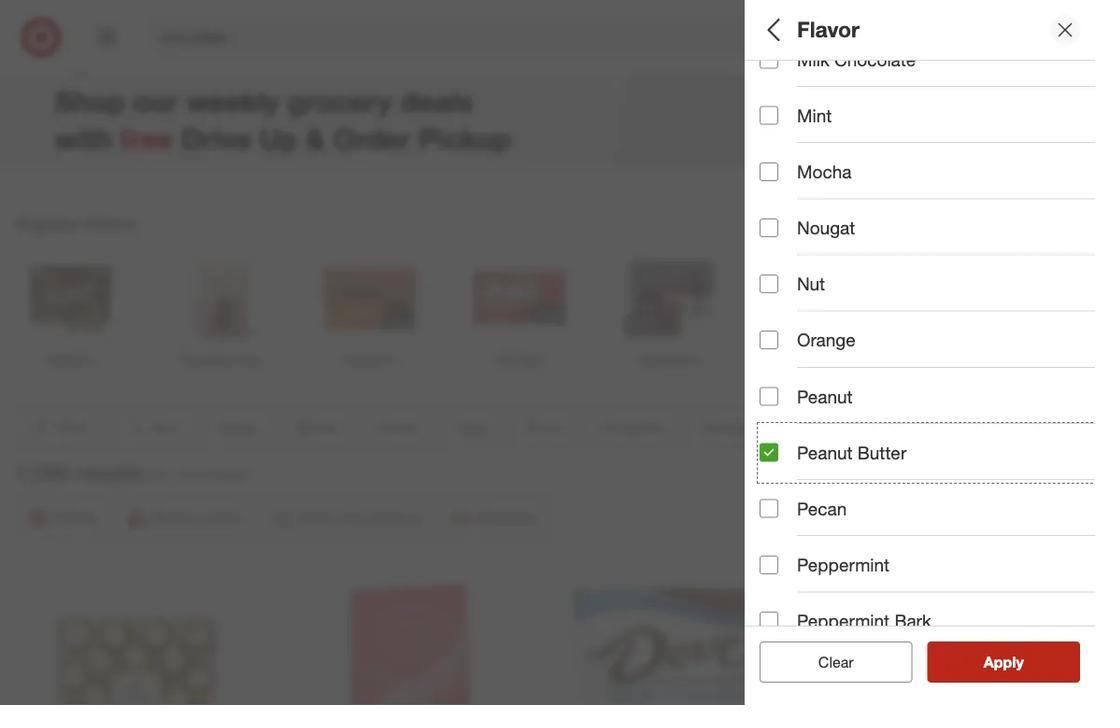 Task type: vqa. For each thing, say whether or not it's contained in the screenshot.
Popular
yes



Task type: describe. For each thing, give the bounding box(es) containing it.
mint
[[797, 105, 832, 126]]

dietary needs
[[760, 473, 880, 494]]

mocha
[[797, 161, 852, 182]]

butter inside flavor dialog
[[858, 442, 907, 464]]

needs
[[826, 473, 880, 494]]

◎deals shop our weekly grocery deals with free drive up & order pickup
[[55, 29, 511, 156]]

Nougat checkbox
[[760, 219, 779, 237]]

deals
[[401, 84, 473, 119]]

peanut for peanut
[[797, 386, 853, 407]]

brownie;
[[760, 228, 811, 245]]

clear button
[[760, 642, 913, 683]]

apply button
[[928, 642, 1081, 683]]

kat;
[[982, 163, 1006, 179]]

shop
[[55, 84, 125, 119]]

Mocha checkbox
[[760, 162, 779, 181]]

results for 1,090
[[75, 460, 144, 486]]

popular filters
[[15, 213, 138, 235]]

orange
[[797, 330, 856, 351]]

type button
[[760, 257, 1095, 322]]

pickup
[[419, 121, 511, 156]]

price button
[[760, 322, 1095, 388]]

deals
[[760, 80, 808, 102]]

dietary
[[760, 473, 821, 494]]

apply
[[984, 653, 1024, 672]]

popular
[[15, 213, 80, 235]]

nut
[[797, 273, 825, 295]]

our
[[133, 84, 178, 119]]

clear for clear all
[[809, 653, 845, 672]]

kit
[[963, 163, 979, 179]]

order
[[333, 121, 411, 156]]

pecan
[[797, 498, 847, 520]]

cookies
[[815, 228, 863, 245]]

Nut checkbox
[[760, 275, 779, 294]]

"chocolate"
[[174, 466, 251, 484]]

filters
[[85, 213, 138, 235]]

free
[[120, 121, 173, 156]]

peppermint for peppermint
[[797, 554, 890, 576]]

deals button
[[760, 61, 1095, 126]]

4 link
[[1036, 17, 1077, 58]]

guest rating
[[760, 538, 870, 560]]

Peanut Butter checkbox
[[760, 444, 779, 462]]

Peppermint Bark checkbox
[[760, 612, 779, 631]]

3
[[760, 163, 767, 179]]

see
[[964, 653, 991, 672]]

grocery
[[287, 84, 393, 119]]

t
[[1092, 163, 1095, 179]]

see results
[[964, 653, 1044, 672]]

fpo/apo
[[760, 603, 841, 625]]

clear all button
[[760, 642, 913, 683]]

Pecan checkbox
[[760, 500, 779, 518]]

crunch;
[[846, 163, 893, 179]]

milk
[[797, 49, 830, 70]]

dietary needs button
[[760, 453, 1095, 519]]



Task type: locate. For each thing, give the bounding box(es) containing it.
see results button
[[928, 642, 1081, 683]]

flavor
[[797, 16, 860, 43], [760, 204, 812, 226]]

Peanut checkbox
[[760, 387, 779, 406]]

guest
[[760, 538, 810, 560]]

flavor inside flavor brownie; cookies & cream; peanut butter
[[760, 204, 812, 226]]

search
[[846, 30, 891, 48]]

results right see
[[995, 653, 1044, 672]]

search button
[[846, 17, 891, 62]]

results
[[75, 460, 144, 486], [995, 653, 1044, 672]]

flavor dialog
[[745, 0, 1095, 706]]

results left for
[[75, 460, 144, 486]]

fpo/apo button
[[760, 584, 1095, 650]]

0 vertical spatial peppermint
[[797, 554, 890, 576]]

peppermint for peppermint bark
[[797, 611, 890, 632]]

1,090
[[15, 460, 69, 486]]

flavor up milk
[[797, 16, 860, 43]]

&
[[306, 121, 325, 156], [866, 228, 875, 245]]

occasion
[[760, 407, 840, 429]]

Peppermint checkbox
[[760, 556, 779, 575]]

brand
[[760, 139, 811, 160]]

1 vertical spatial flavor
[[760, 204, 812, 226]]

0 vertical spatial results
[[75, 460, 144, 486]]

all filters
[[760, 16, 850, 43]]

all
[[849, 653, 863, 672]]

2 vertical spatial peanut
[[797, 442, 853, 464]]

clear down peppermint bark
[[819, 653, 854, 672]]

filters
[[792, 16, 850, 43]]

bark
[[895, 611, 932, 632]]

& inside flavor brownie; cookies & cream; peanut butter
[[866, 228, 875, 245]]

peppermint up clear all
[[797, 611, 890, 632]]

up
[[259, 121, 298, 156]]

occasion button
[[760, 388, 1095, 453]]

0 horizontal spatial &
[[306, 121, 325, 156]]

0 vertical spatial flavor
[[797, 16, 860, 43]]

peanut butter
[[797, 442, 907, 464]]

1 horizontal spatial &
[[866, 228, 875, 245]]

brand 3 musketeers; crunch; ghirardelli; kit kat; kinder; lindt; t
[[760, 139, 1095, 179]]

clear inside all filters dialog
[[809, 653, 845, 672]]

clear inside flavor dialog
[[819, 653, 854, 672]]

for
[[152, 466, 170, 484]]

1 vertical spatial peppermint
[[797, 611, 890, 632]]

1 vertical spatial butter
[[858, 442, 907, 464]]

peanut right peanut checkbox
[[797, 386, 853, 407]]

Orange checkbox
[[760, 331, 779, 350]]

0 vertical spatial &
[[306, 121, 325, 156]]

flavor brownie; cookies & cream; peanut butter
[[760, 204, 1005, 245]]

2 peppermint from the top
[[797, 611, 890, 632]]

musketeers;
[[771, 163, 843, 179]]

milk chocolate
[[797, 49, 916, 70]]

◎deals
[[55, 29, 204, 78]]

4
[[1064, 19, 1069, 31]]

1 vertical spatial peanut
[[797, 386, 853, 407]]

weekly
[[186, 84, 279, 119]]

peppermint up peppermint bark
[[797, 554, 890, 576]]

clear
[[809, 653, 845, 672], [819, 653, 854, 672]]

0 vertical spatial butter
[[969, 228, 1005, 245]]

flavor up the brownie;
[[760, 204, 812, 226]]

price
[[760, 342, 804, 363]]

peanut
[[925, 228, 966, 245], [797, 386, 853, 407], [797, 442, 853, 464]]

drive
[[181, 121, 251, 156]]

butter down kat;
[[969, 228, 1005, 245]]

all
[[760, 16, 786, 43]]

clear left all
[[809, 653, 845, 672]]

1 clear from the left
[[809, 653, 845, 672]]

0 vertical spatial peanut
[[925, 228, 966, 245]]

kinder;
[[1009, 163, 1051, 179]]

butter inside flavor brownie; cookies & cream; peanut butter
[[969, 228, 1005, 245]]

type
[[760, 276, 799, 298]]

with
[[55, 121, 112, 156]]

& right up
[[306, 121, 325, 156]]

lindt;
[[1055, 163, 1088, 179]]

butter up needs
[[858, 442, 907, 464]]

Mint checkbox
[[760, 106, 779, 125]]

1,090 results for "chocolate"
[[15, 460, 251, 486]]

nougat
[[797, 217, 856, 239]]

1 peppermint from the top
[[797, 554, 890, 576]]

flavor for flavor brownie; cookies & cream; peanut butter
[[760, 204, 812, 226]]

peanut up dietary needs
[[797, 442, 853, 464]]

results inside button
[[995, 653, 1044, 672]]

clear all
[[809, 653, 863, 672]]

chocolate
[[835, 49, 916, 70]]

Milk Chocolate checkbox
[[760, 50, 779, 69]]

results for see
[[995, 653, 1044, 672]]

& left cream;
[[866, 228, 875, 245]]

2 clear from the left
[[819, 653, 854, 672]]

flavor for flavor
[[797, 16, 860, 43]]

rating
[[815, 538, 870, 560]]

peppermint
[[797, 554, 890, 576], [797, 611, 890, 632]]

peppermint bark
[[797, 611, 932, 632]]

1 vertical spatial results
[[995, 653, 1044, 672]]

peanut inside flavor brownie; cookies & cream; peanut butter
[[925, 228, 966, 245]]

ghirardelli;
[[896, 163, 959, 179]]

guest rating button
[[760, 519, 1095, 584]]

1 horizontal spatial results
[[995, 653, 1044, 672]]

What can we help you find? suggestions appear below search field
[[150, 17, 859, 58]]

1 vertical spatial &
[[866, 228, 875, 245]]

flavor inside dialog
[[797, 16, 860, 43]]

cream;
[[878, 228, 921, 245]]

& inside ◎deals shop our weekly grocery deals with free drive up & order pickup
[[306, 121, 325, 156]]

0 horizontal spatial butter
[[858, 442, 907, 464]]

0 horizontal spatial results
[[75, 460, 144, 486]]

peanut for peanut butter
[[797, 442, 853, 464]]

all filters dialog
[[745, 0, 1095, 706]]

peanut right cream;
[[925, 228, 966, 245]]

1 horizontal spatial butter
[[969, 228, 1005, 245]]

butter
[[969, 228, 1005, 245], [858, 442, 907, 464]]

clear for clear
[[819, 653, 854, 672]]



